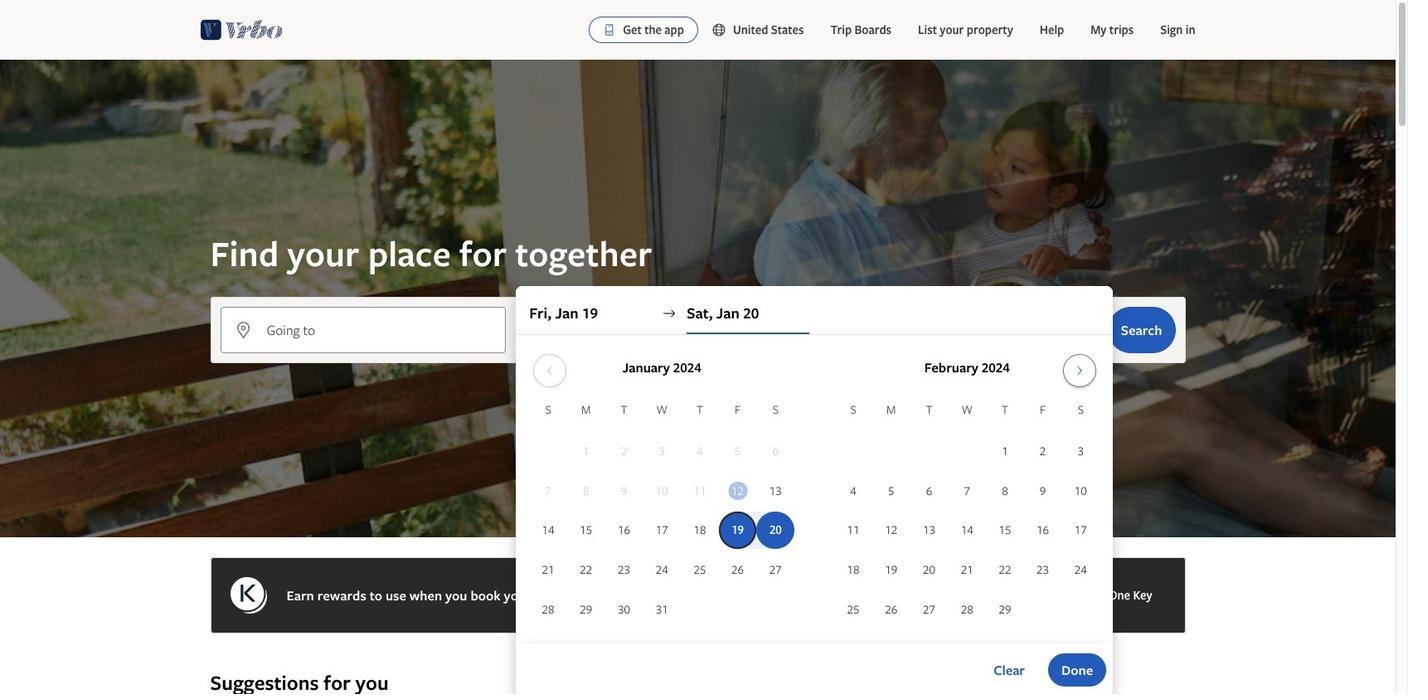 Task type: locate. For each thing, give the bounding box(es) containing it.
application
[[530, 348, 1100, 630]]

small image
[[712, 22, 733, 37]]

recently viewed region
[[200, 644, 1196, 670]]

main content
[[0, 60, 1396, 694]]

directional image
[[662, 306, 677, 321]]

download the app button image
[[603, 23, 617, 37]]

wizard region
[[0, 60, 1396, 694]]

today element
[[728, 482, 748, 500]]

february 2024 element
[[835, 401, 1100, 630]]



Task type: describe. For each thing, give the bounding box(es) containing it.
vrbo logo image
[[200, 17, 283, 43]]

previous month image
[[540, 364, 560, 377]]

january 2024 element
[[530, 401, 795, 630]]

next month image
[[1070, 364, 1090, 377]]

application inside wizard "region"
[[530, 348, 1100, 630]]



Task type: vqa. For each thing, say whether or not it's contained in the screenshot.
2nd   text box from the top
no



